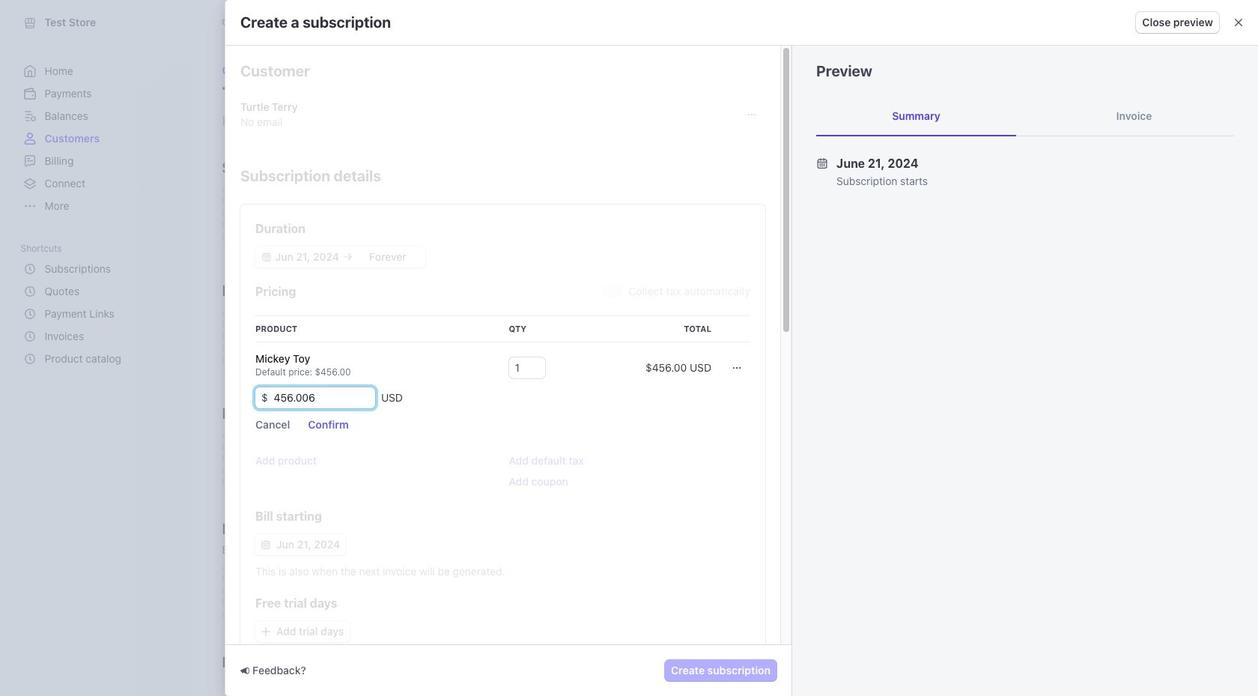 Task type: vqa. For each thing, say whether or not it's contained in the screenshot.
payments in the activation required please activate your account before accepting live payments with any of the below payment methods.
no



Task type: locate. For each thing, give the bounding box(es) containing it.
2 shortcuts element from the top
[[21, 258, 176, 370]]

None text field
[[268, 387, 375, 408]]

core navigation links element
[[21, 60, 176, 217]]

shortcuts element
[[21, 238, 176, 370], [21, 258, 176, 370]]

end date field
[[353, 250, 423, 264]]

svg image
[[748, 110, 757, 119], [262, 253, 271, 261], [261, 540, 270, 549], [261, 627, 270, 636]]

None text field
[[509, 357, 545, 378]]

start date field
[[273, 250, 342, 264]]

None search field
[[212, 9, 635, 36]]

tab list
[[817, 97, 1235, 136]]

svg image
[[733, 363, 742, 372]]



Task type: describe. For each thing, give the bounding box(es) containing it.
close image
[[1235, 18, 1244, 27]]

1 shortcuts element from the top
[[21, 238, 176, 370]]



